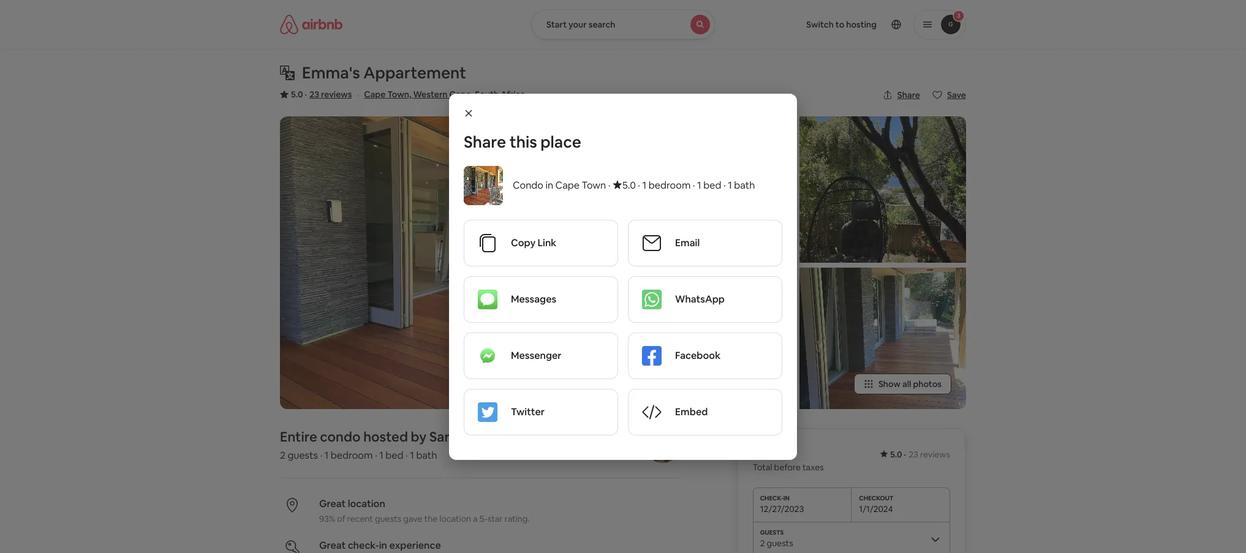 Task type: describe. For each thing, give the bounding box(es) containing it.
emma's appartement image 5 image
[[799, 268, 966, 409]]

messages
[[511, 293, 556, 305]]

0 vertical spatial location
[[348, 497, 385, 510]]

share this place
[[464, 131, 581, 152]]

start
[[546, 19, 567, 30]]

$621
[[753, 444, 782, 461]]

cape town, western cape, south africa button
[[364, 87, 525, 102]]

embed button
[[629, 389, 782, 435]]

condo in cape town · ★5.0 · 1 bedroom · 1 bed · 1 bath
[[513, 179, 755, 191]]

whatsapp
[[675, 293, 725, 305]]

whatsapp link
[[629, 277, 782, 322]]

Start your search search field
[[531, 10, 715, 39]]

bath for by sara
[[416, 449, 437, 462]]

5-
[[479, 513, 487, 524]]

save
[[947, 89, 966, 100]]

experience
[[389, 539, 441, 552]]

email link
[[629, 220, 782, 266]]

1/1/2024
[[859, 503, 893, 514]]

12/27/2023
[[760, 503, 804, 514]]

· cape town, western cape, south africa
[[357, 89, 525, 102]]

hosted
[[363, 428, 408, 445]]

emma's appartement image 4 image
[[799, 116, 966, 263]]

0 horizontal spatial 23
[[309, 89, 319, 100]]

entire
[[280, 428, 317, 445]]

messages link
[[464, 277, 617, 322]]

entire condo hosted by sara 2 guests · 1 bedroom · 1 bed · 1 bath
[[280, 428, 457, 462]]

1 vertical spatial reviews
[[920, 449, 950, 460]]

place
[[540, 131, 581, 152]]

0 horizontal spatial 5.0 · 23 reviews
[[291, 89, 352, 100]]

bed for by sara
[[385, 449, 403, 462]]

cape inside · cape town, western cape, south africa
[[364, 89, 386, 100]]

messenger
[[511, 349, 561, 362]]

bedroom for by sara
[[331, 449, 373, 462]]

this
[[509, 131, 537, 152]]

show all photos
[[878, 378, 942, 389]]

facebook
[[675, 349, 720, 362]]

condo
[[320, 428, 360, 445]]

town
[[582, 179, 606, 191]]

emma's appartement
[[302, 62, 466, 83]]

cape inside share dialog
[[555, 179, 580, 191]]

bedroom for town
[[649, 179, 691, 191]]

great for great check-in experience
[[319, 539, 346, 552]]

total
[[753, 462, 772, 473]]

copy link
[[511, 236, 556, 249]]

your
[[569, 19, 587, 30]]

0 horizontal spatial in
[[379, 539, 387, 552]]

save button
[[927, 85, 971, 105]]

bed for town
[[703, 179, 721, 191]]

bath for town
[[734, 179, 755, 191]]

great check-in experience
[[319, 539, 441, 552]]

email
[[675, 236, 700, 249]]

in inside share dialog
[[545, 179, 553, 191]]

emma's appartement image 3 image
[[628, 268, 795, 409]]

23 reviews button
[[309, 88, 352, 100]]

town,
[[387, 89, 411, 100]]

0 horizontal spatial reviews
[[321, 89, 352, 100]]

recent
[[347, 513, 373, 524]]

show all photos button
[[854, 374, 951, 394]]

1 horizontal spatial 5.0
[[890, 449, 902, 460]]

great for great location 93% of recent guests gave the location a 5-star rating.
[[319, 497, 346, 510]]



Task type: locate. For each thing, give the bounding box(es) containing it.
1 vertical spatial in
[[379, 539, 387, 552]]

1 vertical spatial 5.0 · 23 reviews
[[890, 449, 950, 460]]

·
[[305, 89, 307, 100], [357, 89, 359, 102], [608, 179, 610, 191], [638, 179, 640, 191], [693, 179, 695, 191], [723, 179, 726, 191], [320, 449, 322, 462], [375, 449, 377, 462], [406, 449, 408, 462], [904, 449, 906, 460]]

condo
[[513, 179, 543, 191]]

location left a
[[439, 513, 471, 524]]

twitter
[[511, 405, 545, 418]]

great inside great location 93% of recent guests gave the location a 5-star rating.
[[319, 497, 346, 510]]

show
[[878, 378, 901, 389]]

rating.
[[505, 513, 530, 524]]

1 vertical spatial bath
[[416, 449, 437, 462]]

1 horizontal spatial bedroom
[[649, 179, 691, 191]]

in left 'experience'
[[379, 539, 387, 552]]

5.0 · 23 reviews
[[291, 89, 352, 100], [890, 449, 950, 460]]

share left save button
[[897, 89, 920, 100]]

1 horizontal spatial location
[[439, 513, 471, 524]]

search
[[589, 19, 615, 30]]

cape
[[364, 89, 386, 100], [555, 179, 580, 191]]

0 horizontal spatial cape
[[364, 89, 386, 100]]

bedroom inside entire condo hosted by sara 2 guests · 1 bedroom · 1 bed · 1 bath
[[331, 449, 373, 462]]

start your search
[[546, 19, 615, 30]]

0 vertical spatial bath
[[734, 179, 755, 191]]

bed inside share dialog
[[703, 179, 721, 191]]

western
[[413, 89, 448, 100]]

1 vertical spatial bedroom
[[331, 449, 373, 462]]

emma's appartement image 1 image
[[280, 116, 623, 409]]

star
[[487, 513, 503, 524]]

share for share this place
[[464, 131, 506, 152]]

messenger link
[[464, 333, 617, 378]]

1 horizontal spatial guests
[[375, 513, 401, 524]]

africa
[[501, 89, 525, 100]]

great up 93% at the bottom
[[319, 497, 346, 510]]

cape down emma's appartement
[[364, 89, 386, 100]]

0 vertical spatial guests
[[288, 449, 318, 462]]

bedroom
[[649, 179, 691, 191], [331, 449, 373, 462]]

reviews
[[321, 89, 352, 100], [920, 449, 950, 460]]

1 vertical spatial cape
[[555, 179, 580, 191]]

0 horizontal spatial share
[[464, 131, 506, 152]]

share left this
[[464, 131, 506, 152]]

guests inside great location 93% of recent guests gave the location a 5-star rating.
[[375, 513, 401, 524]]

check-
[[348, 539, 379, 552]]

appartement
[[363, 62, 466, 83]]

1 great from the top
[[319, 497, 346, 510]]

south
[[475, 89, 499, 100]]

before
[[774, 462, 801, 473]]

twitter link
[[464, 389, 617, 435]]

2
[[280, 449, 285, 462]]

5.0
[[291, 89, 303, 100], [890, 449, 902, 460]]

bath inside entire condo hosted by sara 2 guests · 1 bedroom · 1 bed · 1 bath
[[416, 449, 437, 462]]

0 vertical spatial 23
[[309, 89, 319, 100]]

guests
[[288, 449, 318, 462], [375, 513, 401, 524]]

bedroom inside share dialog
[[649, 179, 691, 191]]

0 vertical spatial cape
[[364, 89, 386, 100]]

93%
[[319, 513, 335, 524]]

profile element
[[730, 0, 966, 49]]

location
[[348, 497, 385, 510], [439, 513, 471, 524]]

0 vertical spatial bed
[[703, 179, 721, 191]]

start your search button
[[531, 10, 715, 39]]

bed up email link
[[703, 179, 721, 191]]

all
[[902, 378, 911, 389]]

1 vertical spatial location
[[439, 513, 471, 524]]

1 vertical spatial share
[[464, 131, 506, 152]]

emma's appartement image 2 image
[[628, 116, 795, 263]]

share inside dialog
[[464, 131, 506, 152]]

great down 93% at the bottom
[[319, 539, 346, 552]]

by sara
[[411, 428, 457, 445]]

5.0 down the automatically translated title: emma's appartement image on the top of page
[[291, 89, 303, 100]]

photos
[[913, 378, 942, 389]]

bed down "hosted"
[[385, 449, 403, 462]]

guests left gave
[[375, 513, 401, 524]]

great location 93% of recent guests gave the location a 5-star rating.
[[319, 497, 530, 524]]

0 horizontal spatial bedroom
[[331, 449, 373, 462]]

1 vertical spatial bed
[[385, 449, 403, 462]]

0 vertical spatial in
[[545, 179, 553, 191]]

bedroom right the ★5.0
[[649, 179, 691, 191]]

bed
[[703, 179, 721, 191], [385, 449, 403, 462]]

$621 total before taxes
[[753, 444, 824, 473]]

taxes
[[803, 462, 824, 473]]

automatically translated title: emma's appartement image
[[280, 66, 295, 80]]

0 horizontal spatial 5.0
[[291, 89, 303, 100]]

5.0 up 1/1/2024
[[890, 449, 902, 460]]

0 vertical spatial great
[[319, 497, 346, 510]]

link
[[538, 236, 556, 249]]

learn more about the host, sara. image
[[646, 429, 680, 463], [646, 429, 680, 463]]

in
[[545, 179, 553, 191], [379, 539, 387, 552]]

0 horizontal spatial bath
[[416, 449, 437, 462]]

0 vertical spatial 5.0 · 23 reviews
[[291, 89, 352, 100]]

bath
[[734, 179, 755, 191], [416, 449, 437, 462]]

23
[[309, 89, 319, 100], [909, 449, 918, 460]]

1 horizontal spatial bed
[[703, 179, 721, 191]]

share dialog
[[449, 93, 797, 460]]

location up recent
[[348, 497, 385, 510]]

gave
[[403, 513, 422, 524]]

in right condo
[[545, 179, 553, 191]]

the
[[424, 513, 438, 524]]

cape left town
[[555, 179, 580, 191]]

guests inside entire condo hosted by sara 2 guests · 1 bedroom · 1 bed · 1 bath
[[288, 449, 318, 462]]

share for share
[[897, 89, 920, 100]]

bath inside share dialog
[[734, 179, 755, 191]]

a
[[473, 513, 478, 524]]

of
[[337, 513, 345, 524]]

1 horizontal spatial share
[[897, 89, 920, 100]]

0 horizontal spatial guests
[[288, 449, 318, 462]]

1 vertical spatial 5.0
[[890, 449, 902, 460]]

guests for condo
[[288, 449, 318, 462]]

1
[[642, 179, 646, 191], [697, 179, 701, 191], [728, 179, 732, 191], [324, 449, 329, 462], [379, 449, 383, 462], [410, 449, 414, 462]]

copy link button
[[464, 220, 617, 266]]

bedroom down condo
[[331, 449, 373, 462]]

2 great from the top
[[319, 539, 346, 552]]

guests down entire
[[288, 449, 318, 462]]

share button
[[878, 85, 925, 105]]

★5.0
[[613, 179, 636, 191]]

0 vertical spatial reviews
[[321, 89, 352, 100]]

0 vertical spatial share
[[897, 89, 920, 100]]

1 horizontal spatial reviews
[[920, 449, 950, 460]]

facebook link
[[629, 333, 782, 378]]

great
[[319, 497, 346, 510], [319, 539, 346, 552]]

share
[[897, 89, 920, 100], [464, 131, 506, 152]]

cape,
[[449, 89, 473, 100]]

0 vertical spatial bedroom
[[649, 179, 691, 191]]

0 horizontal spatial bed
[[385, 449, 403, 462]]

1 horizontal spatial cape
[[555, 179, 580, 191]]

bed inside entire condo hosted by sara 2 guests · 1 bedroom · 1 bed · 1 bath
[[385, 449, 403, 462]]

copy
[[511, 236, 535, 249]]

0 horizontal spatial location
[[348, 497, 385, 510]]

1 horizontal spatial bath
[[734, 179, 755, 191]]

1 vertical spatial 23
[[909, 449, 918, 460]]

guests for location
[[375, 513, 401, 524]]

1 vertical spatial great
[[319, 539, 346, 552]]

1 horizontal spatial 5.0 · 23 reviews
[[890, 449, 950, 460]]

1 horizontal spatial 23
[[909, 449, 918, 460]]

0 vertical spatial 5.0
[[291, 89, 303, 100]]

1 horizontal spatial in
[[545, 179, 553, 191]]

share inside button
[[897, 89, 920, 100]]

emma's
[[302, 62, 360, 83]]

embed
[[675, 405, 708, 418]]

1 vertical spatial guests
[[375, 513, 401, 524]]



Task type: vqa. For each thing, say whether or not it's contained in the screenshot.
5.0 · 23 reviews
yes



